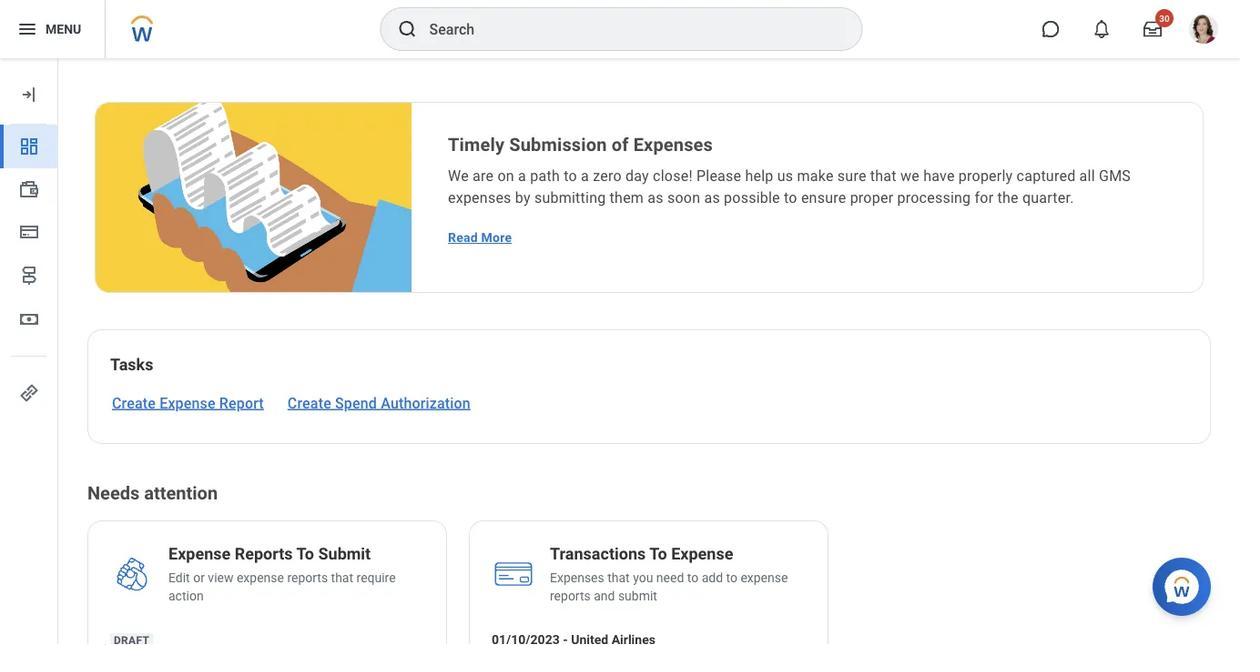 Task type: vqa. For each thing, say whether or not it's contained in the screenshot.
Horizontal
no



Task type: describe. For each thing, give the bounding box(es) containing it.
submit
[[318, 545, 371, 564]]

tasks
[[110, 356, 153, 375]]

gms
[[1099, 167, 1131, 184]]

expense reports to submit edit or view expense reports that require action
[[169, 545, 396, 604]]

transformation import image
[[18, 84, 40, 106]]

help
[[746, 167, 774, 184]]

the
[[998, 189, 1019, 206]]

read more button
[[441, 220, 519, 256]]

transactions to expense element
[[550, 544, 734, 569]]

link image
[[18, 383, 40, 404]]

transactions
[[550, 545, 646, 564]]

on
[[498, 167, 515, 184]]

expense inside create expense report link
[[160, 395, 216, 412]]

needs attention
[[87, 483, 218, 504]]

authorization
[[381, 395, 471, 412]]

zero
[[593, 167, 622, 184]]

path
[[530, 167, 560, 184]]

proper
[[850, 189, 894, 206]]

search image
[[397, 18, 419, 40]]

to inside the expense reports to submit edit or view expense reports that require action
[[297, 545, 314, 564]]

expense inside transactions to expense expenses that you need to add to expense reports and submit
[[741, 571, 788, 586]]

that inside we are on a path to a zero day close! please help us make sure that we have properly captured all gms expenses by submitting them as soon as possible to ensure proper processing for the quarter.
[[871, 167, 897, 184]]

processing
[[898, 189, 971, 206]]

report
[[219, 395, 264, 412]]

to up the submitting
[[564, 167, 577, 184]]

to down 'us'
[[784, 189, 798, 206]]

to inside transactions to expense expenses that you need to add to expense reports and submit
[[650, 545, 667, 564]]

to right add
[[726, 571, 738, 586]]

for
[[975, 189, 994, 206]]

create expense report
[[112, 395, 264, 412]]

create spend authorization link
[[286, 393, 473, 414]]

expense inside the expense reports to submit edit or view expense reports that require action
[[237, 571, 284, 586]]

we
[[901, 167, 920, 184]]

captured
[[1017, 167, 1076, 184]]

edit or view expense reports that require action element
[[169, 569, 424, 606]]

dollar image
[[18, 309, 40, 331]]

create expense report link
[[110, 393, 266, 414]]

submitting
[[535, 189, 606, 206]]

and
[[594, 589, 615, 604]]

1 a from the left
[[518, 167, 527, 184]]

menu
[[46, 22, 81, 37]]

expenses for transactions to expense expenses that you need to add to expense reports and submit
[[550, 571, 605, 586]]

credit card image
[[18, 221, 40, 243]]

timely submission of expenses element
[[448, 132, 1167, 158]]

sure
[[838, 167, 867, 184]]

add
[[702, 571, 723, 586]]

transactions to expense expenses that you need to add to expense reports and submit
[[550, 545, 788, 604]]

soon
[[668, 189, 701, 206]]

1 as from the left
[[648, 189, 664, 206]]



Task type: locate. For each thing, give the bounding box(es) containing it.
as down please
[[705, 189, 720, 206]]

to left add
[[687, 571, 699, 586]]

that up and
[[608, 571, 630, 586]]

please
[[697, 167, 742, 184]]

a right 'on'
[[518, 167, 527, 184]]

0 vertical spatial expenses
[[634, 134, 713, 155]]

1 horizontal spatial as
[[705, 189, 720, 206]]

2 create from the left
[[288, 395, 331, 412]]

we are on a path to a zero day close! please help us make sure that we have properly captured all gms expenses by submitting them as soon as possible to ensure proper processing for the quarter.
[[448, 167, 1131, 206]]

1 expense from the left
[[237, 571, 284, 586]]

by
[[515, 189, 531, 206]]

create left spend
[[288, 395, 331, 412]]

expense inside transactions to expense expenses that you need to add to expense reports and submit
[[671, 545, 734, 564]]

Search Workday  search field
[[429, 9, 825, 49]]

create for create expense report
[[112, 395, 156, 412]]

more
[[481, 230, 512, 245]]

a
[[518, 167, 527, 184], [581, 167, 589, 184]]

1 horizontal spatial reports
[[550, 589, 591, 604]]

1 vertical spatial reports
[[550, 589, 591, 604]]

are
[[473, 167, 494, 184]]

create
[[112, 395, 156, 412], [288, 395, 331, 412]]

reports down expense reports to submit element
[[287, 571, 328, 586]]

or
[[193, 571, 205, 586]]

action
[[169, 589, 204, 604]]

1 vertical spatial expenses
[[550, 571, 605, 586]]

have
[[924, 167, 955, 184]]

profile logan mcneil image
[[1190, 15, 1219, 47]]

reports
[[287, 571, 328, 586], [550, 589, 591, 604]]

quarter.
[[1023, 189, 1075, 206]]

list containing create expense report
[[88, 378, 1189, 414]]

0 horizontal spatial expenses
[[550, 571, 605, 586]]

that down submit
[[331, 571, 353, 586]]

expense
[[237, 571, 284, 586], [741, 571, 788, 586]]

them
[[610, 189, 644, 206]]

all
[[1080, 167, 1096, 184]]

ensure
[[801, 189, 847, 206]]

day
[[626, 167, 649, 184]]

edit
[[169, 571, 190, 586]]

reports
[[235, 545, 293, 564]]

we
[[448, 167, 469, 184]]

expenses inside timely submission of expenses element
[[634, 134, 713, 155]]

0 vertical spatial reports
[[287, 571, 328, 586]]

2 as from the left
[[705, 189, 720, 206]]

expenses up 'close!'
[[634, 134, 713, 155]]

that inside transactions to expense expenses that you need to add to expense reports and submit
[[608, 571, 630, 586]]

make
[[798, 167, 834, 184]]

expense
[[160, 395, 216, 412], [169, 545, 231, 564], [671, 545, 734, 564]]

0 horizontal spatial expense
[[237, 571, 284, 586]]

to up need
[[650, 545, 667, 564]]

0 horizontal spatial create
[[112, 395, 156, 412]]

create spend authorization
[[288, 395, 471, 412]]

expense up or
[[169, 545, 231, 564]]

2 expense from the left
[[741, 571, 788, 586]]

1 horizontal spatial that
[[608, 571, 630, 586]]

2 horizontal spatial that
[[871, 167, 897, 184]]

submission
[[509, 134, 607, 155]]

you
[[633, 571, 653, 586]]

timeline milestone image
[[18, 265, 40, 287]]

expenses
[[448, 189, 512, 206]]

need
[[657, 571, 684, 586]]

properly
[[959, 167, 1013, 184]]

to
[[297, 545, 314, 564], [650, 545, 667, 564]]

reports inside transactions to expense expenses that you need to add to expense reports and submit
[[550, 589, 591, 604]]

menu button
[[0, 0, 105, 58]]

notifications large image
[[1093, 20, 1111, 38]]

create for create spend authorization
[[288, 395, 331, 412]]

timely
[[448, 134, 505, 155]]

timely submission of expenses
[[448, 134, 713, 155]]

expenses that you need to add to expense reports and submit element
[[550, 569, 806, 606]]

navigation pane region
[[0, 58, 58, 646]]

read
[[448, 230, 478, 245]]

as
[[648, 189, 664, 206], [705, 189, 720, 206]]

expense up add
[[671, 545, 734, 564]]

a left zero in the top of the page
[[581, 167, 589, 184]]

expense down expense reports to submit element
[[237, 571, 284, 586]]

2 to from the left
[[650, 545, 667, 564]]

expense right add
[[741, 571, 788, 586]]

as down 'close!'
[[648, 189, 664, 206]]

inbox large image
[[1144, 20, 1162, 38]]

expenses
[[634, 134, 713, 155], [550, 571, 605, 586]]

close!
[[653, 167, 693, 184]]

justify image
[[16, 18, 38, 40]]

reports left and
[[550, 589, 591, 604]]

needs
[[87, 483, 140, 504]]

spend
[[335, 395, 377, 412]]

expense reports to submit element
[[169, 544, 371, 569]]

create down tasks
[[112, 395, 156, 412]]

expenses inside transactions to expense expenses that you need to add to expense reports and submit
[[550, 571, 605, 586]]

read more
[[448, 230, 512, 245]]

that up proper
[[871, 167, 897, 184]]

0 horizontal spatial reports
[[287, 571, 328, 586]]

1 to from the left
[[297, 545, 314, 564]]

submit
[[618, 589, 658, 604]]

attention
[[144, 483, 218, 504]]

0 horizontal spatial a
[[518, 167, 527, 184]]

view
[[208, 571, 234, 586]]

0 horizontal spatial to
[[297, 545, 314, 564]]

dashboard image
[[18, 136, 40, 158]]

that inside the expense reports to submit edit or view expense reports that require action
[[331, 571, 353, 586]]

1 horizontal spatial a
[[581, 167, 589, 184]]

1 horizontal spatial create
[[288, 395, 331, 412]]

0 horizontal spatial that
[[331, 571, 353, 586]]

1 create from the left
[[112, 395, 156, 412]]

0 horizontal spatial as
[[648, 189, 664, 206]]

task pay image
[[18, 179, 40, 201]]

1 horizontal spatial expenses
[[634, 134, 713, 155]]

expense left report
[[160, 395, 216, 412]]

reports inside the expense reports to submit edit or view expense reports that require action
[[287, 571, 328, 586]]

possible
[[724, 189, 780, 206]]

us
[[778, 167, 794, 184]]

expenses for timely submission of expenses
[[634, 134, 713, 155]]

2 a from the left
[[581, 167, 589, 184]]

expense inside the expense reports to submit edit or view expense reports that require action
[[169, 545, 231, 564]]

30 button
[[1133, 9, 1174, 49]]

1 horizontal spatial expense
[[741, 571, 788, 586]]

to up edit or view expense reports that require action element
[[297, 545, 314, 564]]

30
[[1160, 13, 1170, 24]]

require
[[357, 571, 396, 586]]

expenses down transactions
[[550, 571, 605, 586]]

that
[[871, 167, 897, 184], [331, 571, 353, 586], [608, 571, 630, 586]]

1 horizontal spatial to
[[650, 545, 667, 564]]

to
[[564, 167, 577, 184], [784, 189, 798, 206], [687, 571, 699, 586], [726, 571, 738, 586]]

of
[[612, 134, 629, 155]]

list
[[88, 378, 1189, 414]]



